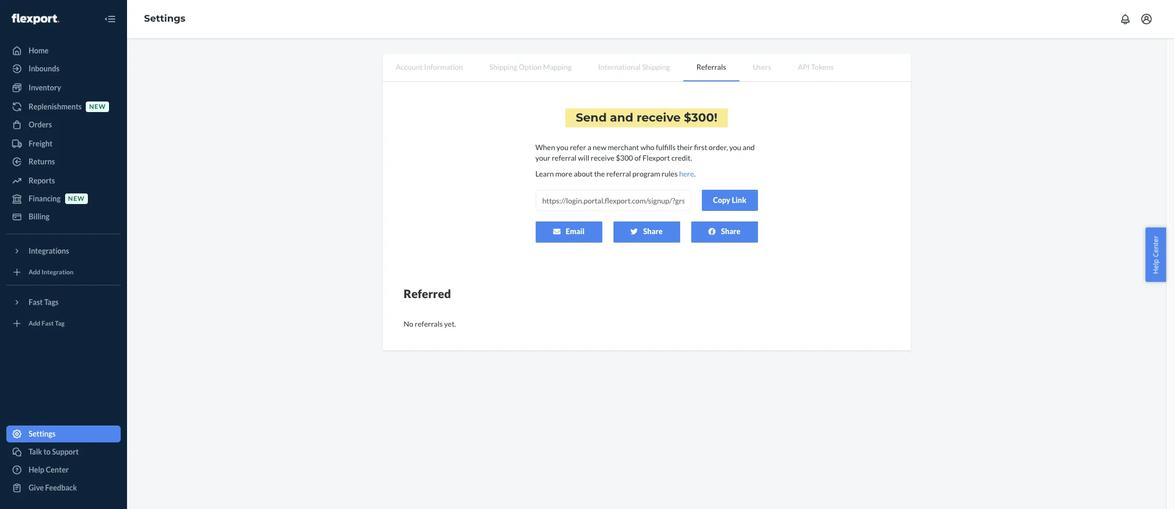 Task type: vqa. For each thing, say whether or not it's contained in the screenshot.
More
yes



Task type: locate. For each thing, give the bounding box(es) containing it.
your
[[536, 154, 551, 163]]

receive up "fulfills"
[[637, 111, 681, 125]]

0 vertical spatial settings
[[144, 13, 186, 24]]

0 horizontal spatial settings link
[[6, 426, 121, 443]]

1 you from the left
[[557, 143, 569, 152]]

fast left tags
[[29, 298, 43, 307]]

1 horizontal spatial center
[[1151, 236, 1161, 257]]

and
[[610, 111, 634, 125], [743, 143, 755, 152]]

and right order,
[[743, 143, 755, 152]]

1 horizontal spatial you
[[730, 143, 742, 152]]

more
[[555, 169, 573, 178]]

center inside button
[[1151, 236, 1161, 257]]

1 vertical spatial settings
[[29, 430, 56, 439]]

1 vertical spatial add
[[29, 320, 40, 328]]

1 share from the left
[[643, 227, 663, 236]]

copy link
[[713, 196, 747, 205]]

1 vertical spatial referral
[[607, 169, 631, 178]]

home
[[29, 46, 49, 55]]

help center inside button
[[1151, 236, 1161, 274]]

tag
[[55, 320, 65, 328]]

inventory
[[29, 83, 61, 92]]

1 shipping from the left
[[490, 62, 518, 71]]

2 vertical spatial new
[[68, 195, 85, 203]]

1 horizontal spatial share
[[721, 227, 741, 236]]

here
[[679, 169, 694, 178]]

0 vertical spatial $300
[[684, 111, 714, 125]]

add fast tag link
[[6, 316, 121, 333]]

new
[[89, 103, 106, 111], [593, 143, 607, 152], [68, 195, 85, 203]]

settings
[[144, 13, 186, 24], [29, 430, 56, 439]]

shipping option mapping
[[490, 62, 572, 71]]

fast left tag
[[42, 320, 54, 328]]

shipping inside tab
[[490, 62, 518, 71]]

flexport
[[643, 154, 670, 163]]

0 horizontal spatial center
[[46, 466, 69, 475]]

2 shipping from the left
[[642, 62, 670, 71]]

copy
[[713, 196, 731, 205]]

0 vertical spatial new
[[89, 103, 106, 111]]

0 horizontal spatial help
[[29, 466, 44, 475]]

referral right the
[[607, 169, 631, 178]]

add left integration
[[29, 269, 40, 277]]

0 vertical spatial add
[[29, 269, 40, 277]]

add for add integration
[[29, 269, 40, 277]]

$300 up first at the top right
[[684, 111, 714, 125]]

fast tags button
[[6, 294, 121, 311]]

envelope image
[[553, 228, 561, 236]]

1 horizontal spatial help center
[[1151, 236, 1161, 274]]

new down reports link
[[68, 195, 85, 203]]

0 vertical spatial settings link
[[144, 13, 186, 24]]

share right facebook image
[[721, 227, 741, 236]]

0 vertical spatial referral
[[552, 154, 577, 163]]

fast
[[29, 298, 43, 307], [42, 320, 54, 328]]

add down the fast tags
[[29, 320, 40, 328]]

1 horizontal spatial shipping
[[642, 62, 670, 71]]

twitter image
[[631, 228, 638, 236]]

!
[[714, 111, 718, 125]]

users
[[753, 62, 772, 71]]

1 vertical spatial settings link
[[6, 426, 121, 443]]

account information tab
[[383, 54, 476, 80]]

new for financing
[[68, 195, 85, 203]]

None text field
[[536, 190, 691, 211]]

1 vertical spatial help center
[[29, 466, 69, 475]]

api tokens tab
[[785, 54, 847, 80]]

tokens
[[811, 62, 834, 71]]

orders link
[[6, 116, 121, 133]]

fast tags
[[29, 298, 59, 307]]

replenishments
[[29, 102, 82, 111]]

fast inside dropdown button
[[29, 298, 43, 307]]

email link
[[536, 222, 602, 243]]

0 horizontal spatial share link
[[613, 222, 680, 243]]

give feedback button
[[6, 480, 121, 497]]

2 add from the top
[[29, 320, 40, 328]]

new up orders link
[[89, 103, 106, 111]]

0 horizontal spatial and
[[610, 111, 634, 125]]

1 vertical spatial new
[[593, 143, 607, 152]]

1 horizontal spatial $300
[[684, 111, 714, 125]]

close navigation image
[[104, 13, 116, 25]]

referral up more
[[552, 154, 577, 163]]

tab list
[[383, 54, 911, 82]]

center
[[1151, 236, 1161, 257], [46, 466, 69, 475]]

orders
[[29, 120, 52, 129]]

referral
[[552, 154, 577, 163], [607, 169, 631, 178]]

support
[[52, 448, 79, 457]]

give feedback
[[29, 484, 77, 493]]

2 horizontal spatial new
[[593, 143, 607, 152]]

1 vertical spatial and
[[743, 143, 755, 152]]

0 vertical spatial help center
[[1151, 236, 1161, 274]]

0 horizontal spatial settings
[[29, 430, 56, 439]]

0 horizontal spatial $300
[[616, 154, 633, 163]]

international
[[598, 62, 641, 71]]

share for facebook image
[[721, 227, 741, 236]]

you
[[557, 143, 569, 152], [730, 143, 742, 152]]

open account menu image
[[1141, 13, 1153, 25]]

shipping left option
[[490, 62, 518, 71]]

0 vertical spatial help
[[1151, 259, 1161, 274]]

0 vertical spatial fast
[[29, 298, 43, 307]]

add integration link
[[6, 264, 121, 281]]

help inside button
[[1151, 259, 1161, 274]]

$300 down the merchant
[[616, 154, 633, 163]]

1 horizontal spatial new
[[89, 103, 106, 111]]

receive up the
[[591, 154, 615, 163]]

give
[[29, 484, 44, 493]]

shipping right international
[[642, 62, 670, 71]]

to
[[44, 448, 51, 457]]

1 add from the top
[[29, 269, 40, 277]]

receive
[[637, 111, 681, 125], [591, 154, 615, 163]]

program
[[633, 169, 660, 178]]

link
[[732, 196, 747, 205]]

help
[[1151, 259, 1161, 274], [29, 466, 44, 475]]

$300
[[684, 111, 714, 125], [616, 154, 633, 163]]

rules
[[662, 169, 678, 178]]

1 vertical spatial center
[[46, 466, 69, 475]]

when
[[536, 143, 555, 152]]

you left the refer
[[557, 143, 569, 152]]

integrations
[[29, 247, 69, 256]]

0 horizontal spatial referral
[[552, 154, 577, 163]]

settings link
[[144, 13, 186, 24], [6, 426, 121, 443]]

you right order,
[[730, 143, 742, 152]]

talk to support button
[[6, 444, 121, 461]]

0 horizontal spatial receive
[[591, 154, 615, 163]]

shipping
[[490, 62, 518, 71], [642, 62, 670, 71]]

billing link
[[6, 209, 121, 226]]

0 vertical spatial center
[[1151, 236, 1161, 257]]

1 horizontal spatial help
[[1151, 259, 1161, 274]]

inbounds link
[[6, 60, 121, 77]]

share right twitter "image"
[[643, 227, 663, 236]]

1 horizontal spatial and
[[743, 143, 755, 152]]

1 horizontal spatial receive
[[637, 111, 681, 125]]

add
[[29, 269, 40, 277], [29, 320, 40, 328]]

0 horizontal spatial new
[[68, 195, 85, 203]]

the
[[594, 169, 605, 178]]

and up the merchant
[[610, 111, 634, 125]]

0 vertical spatial receive
[[637, 111, 681, 125]]

1 vertical spatial receive
[[591, 154, 615, 163]]

2 share from the left
[[721, 227, 741, 236]]

referred
[[404, 287, 451, 301]]

help center
[[1151, 236, 1161, 274], [29, 466, 69, 475]]

1 horizontal spatial share link
[[691, 222, 758, 243]]

1 horizontal spatial settings
[[144, 13, 186, 24]]

0 horizontal spatial shipping
[[490, 62, 518, 71]]

send
[[576, 111, 607, 125]]

0 horizontal spatial share
[[643, 227, 663, 236]]

new right the a
[[593, 143, 607, 152]]

no
[[404, 320, 413, 329]]

0 horizontal spatial you
[[557, 143, 569, 152]]

1 horizontal spatial settings link
[[144, 13, 186, 24]]

help center link
[[6, 462, 121, 479]]



Task type: describe. For each thing, give the bounding box(es) containing it.
flexport logo image
[[12, 14, 59, 24]]

0 horizontal spatial help center
[[29, 466, 69, 475]]

account
[[396, 62, 423, 71]]

users tab
[[740, 54, 785, 80]]

billing
[[29, 212, 50, 221]]

email
[[566, 227, 585, 236]]

freight link
[[6, 136, 121, 152]]

inbounds
[[29, 64, 59, 73]]

new inside when you refer a new merchant who fulfills their first order, you and your referral will receive
[[593, 143, 607, 152]]

returns link
[[6, 154, 121, 171]]

share for twitter "image"
[[643, 227, 663, 236]]

referrals
[[697, 62, 726, 71]]

receive inside when you refer a new merchant who fulfills their first order, you and your referral will receive
[[591, 154, 615, 163]]

facebook image
[[709, 228, 716, 236]]

financing
[[29, 194, 61, 203]]

a
[[588, 143, 592, 152]]

reports link
[[6, 173, 121, 190]]

2 you from the left
[[730, 143, 742, 152]]

talk to support
[[29, 448, 79, 457]]

api
[[798, 62, 810, 71]]

tab list containing account information
[[383, 54, 911, 82]]

1 vertical spatial fast
[[42, 320, 54, 328]]

tags
[[44, 298, 59, 307]]

their
[[677, 143, 693, 152]]

when you refer a new merchant who fulfills their first order, you and your referral will receive
[[536, 143, 755, 163]]

international shipping tab
[[585, 54, 683, 80]]

0 vertical spatial and
[[610, 111, 634, 125]]

who
[[641, 143, 655, 152]]

freight
[[29, 139, 52, 148]]

add fast tag
[[29, 320, 65, 328]]

add integration
[[29, 269, 74, 277]]

inventory link
[[6, 79, 121, 96]]

1 share link from the left
[[613, 222, 680, 243]]

talk
[[29, 448, 42, 457]]

credit.
[[672, 154, 692, 163]]

international shipping
[[598, 62, 670, 71]]

shipping inside tab
[[642, 62, 670, 71]]

copy link button
[[702, 190, 758, 211]]

home link
[[6, 42, 121, 59]]

add for add fast tag
[[29, 320, 40, 328]]

shipping option mapping tab
[[476, 54, 585, 80]]

1 horizontal spatial referral
[[607, 169, 631, 178]]

account information
[[396, 62, 463, 71]]

.
[[694, 169, 696, 178]]

of
[[635, 154, 641, 163]]

1 vertical spatial $300
[[616, 154, 633, 163]]

integrations button
[[6, 243, 121, 260]]

feedback
[[45, 484, 77, 493]]

will
[[578, 154, 590, 163]]

1 vertical spatial help
[[29, 466, 44, 475]]

referrals tab
[[683, 54, 740, 82]]

option
[[519, 62, 542, 71]]

referrals
[[415, 320, 443, 329]]

returns
[[29, 157, 55, 166]]

reports
[[29, 176, 55, 185]]

2 share link from the left
[[691, 222, 758, 243]]

information
[[424, 62, 463, 71]]

about
[[574, 169, 593, 178]]

api tokens
[[798, 62, 834, 71]]

first
[[694, 143, 708, 152]]

here link
[[679, 169, 694, 178]]

mapping
[[543, 62, 572, 71]]

yet.
[[444, 320, 456, 329]]

referral inside when you refer a new merchant who fulfills their first order, you and your referral will receive
[[552, 154, 577, 163]]

learn more about the referral program rules here .
[[536, 169, 696, 178]]

new for replenishments
[[89, 103, 106, 111]]

send and receive $300 !
[[576, 111, 718, 125]]

order,
[[709, 143, 728, 152]]

no referrals yet.
[[404, 320, 456, 329]]

integration
[[42, 269, 74, 277]]

help center button
[[1146, 228, 1167, 282]]

$300 of flexport credit.
[[616, 154, 692, 163]]

open notifications image
[[1119, 13, 1132, 25]]

and inside when you refer a new merchant who fulfills their first order, you and your referral will receive
[[743, 143, 755, 152]]

merchant
[[608, 143, 639, 152]]

refer
[[570, 143, 586, 152]]

learn
[[536, 169, 554, 178]]

fulfills
[[656, 143, 676, 152]]



